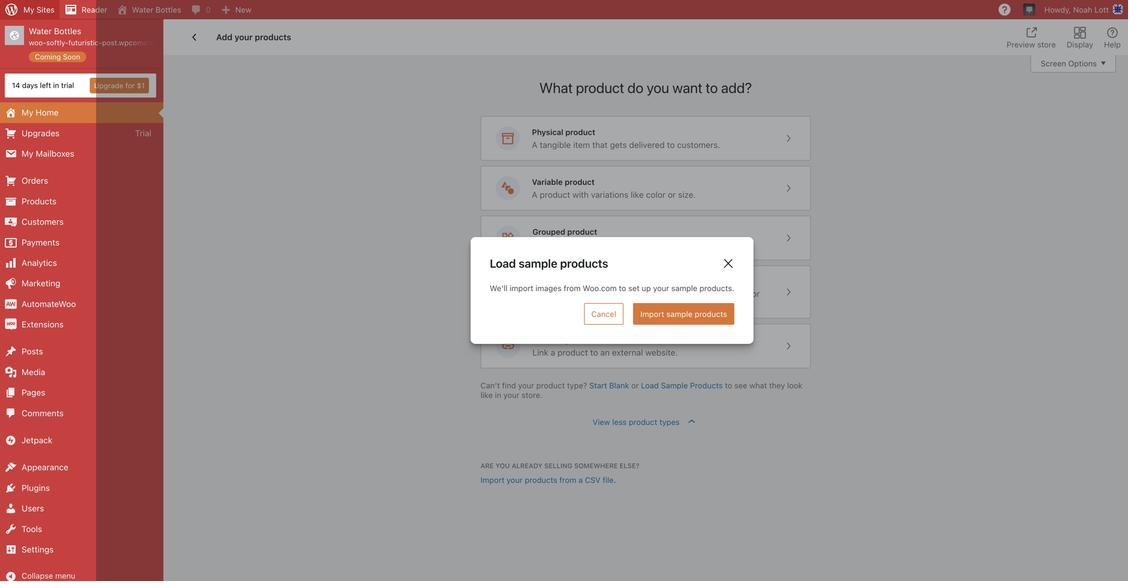 Task type: vqa. For each thing, say whether or not it's contained in the screenshot.
.
yes



Task type: describe. For each thing, give the bounding box(es) containing it.
products for import sample products
[[695, 310, 727, 319]]

grouped
[[533, 227, 565, 236]]

1 horizontal spatial products
[[690, 381, 723, 390]]

or inside variable product a product with variations like color or size.
[[668, 190, 676, 200]]

product right digital at the left of page
[[566, 289, 596, 299]]

collapse menu button
[[0, 567, 163, 581]]

analytics
[[22, 258, 57, 268]]

posts link
[[0, 342, 163, 362]]

to for set
[[619, 284, 626, 293]]

my mailboxes link
[[0, 144, 163, 164]]

your up store.
[[518, 381, 534, 390]]

a inside 'external product link a product to an external website.'
[[551, 348, 555, 358]]

a for a product with variations like color or size.
[[532, 190, 537, 200]]

collapse menu
[[22, 572, 75, 581]]

plugins
[[22, 483, 50, 493]]

for
[[125, 81, 135, 90]]

selling
[[544, 462, 572, 470]]

want
[[672, 79, 703, 96]]

settings link
[[0, 540, 163, 560]]

upgrade for $1
[[94, 81, 145, 90]]

sites
[[37, 5, 55, 14]]

can't
[[481, 381, 500, 390]]

can't find your product type? start blank or load sample products
[[481, 381, 723, 390]]

delivered
[[629, 140, 665, 150]]

a digital product like service, downloadable book, music or video. menu item
[[481, 266, 810, 318]]

store
[[1037, 40, 1056, 49]]

that
[[592, 140, 608, 150]]

images
[[536, 284, 562, 293]]

soon
[[63, 53, 80, 61]]

product right external
[[566, 336, 596, 345]]

load inside document
[[490, 257, 516, 270]]

somewhere
[[574, 462, 618, 470]]

are you already selling somewhere else? import your products from a csv file .
[[481, 462, 639, 485]]

color
[[646, 190, 666, 200]]

else?
[[620, 462, 639, 470]]

users
[[22, 504, 44, 514]]

import sample products button
[[633, 303, 734, 325]]

find
[[502, 381, 516, 390]]

add
[[216, 32, 232, 42]]

lott
[[1095, 5, 1109, 14]]

my for my sites
[[23, 5, 34, 14]]

product down external
[[558, 348, 588, 358]]

payments link
[[0, 232, 163, 253]]

howdy, noah lott
[[1044, 5, 1109, 14]]

item
[[573, 140, 590, 150]]

a tangible item that gets delivered to customers. menu item
[[481, 117, 810, 160]]

help button
[[1097, 19, 1128, 55]]

upgrade for $1 button
[[90, 78, 149, 93]]

water bottles
[[132, 5, 181, 14]]

start blank link
[[589, 381, 629, 390]]

variable product a product with variations like color or size.
[[532, 178, 696, 200]]

bottles for water bottles woo-softly-futuristic-post.wpcomstaging.com coming soon
[[54, 26, 81, 36]]

my for my mailboxes
[[22, 149, 33, 159]]

jetpack
[[22, 436, 52, 445]]

import sample products
[[640, 310, 727, 319]]

appearance
[[22, 463, 68, 473]]

post.wpcomstaging.com
[[102, 39, 185, 47]]

products.
[[700, 284, 734, 293]]

type?
[[567, 381, 587, 390]]

tools
[[22, 524, 42, 534]]

water for water bottles
[[132, 5, 153, 14]]

new link
[[215, 0, 256, 19]]

help
[[1104, 40, 1121, 49]]

what product do you want to add?
[[539, 79, 752, 96]]

pages link
[[0, 383, 163, 403]]

a inside are you already selling somewhere else? import your products from a csv file .
[[578, 476, 583, 485]]

my home
[[22, 108, 59, 117]]

we'll import images from woo.com to set up your sample products.
[[490, 284, 734, 293]]

product right grouped
[[567, 227, 597, 236]]

pages
[[22, 388, 45, 398]]

products inside are you already selling somewhere else? import your products from a csv file .
[[525, 476, 557, 485]]

coming
[[35, 53, 61, 61]]

customers link
[[0, 212, 163, 232]]

preview
[[1007, 40, 1035, 49]]

variations
[[591, 190, 628, 200]]

water bottles link
[[112, 0, 186, 19]]

add your products
[[216, 32, 291, 42]]

orders link
[[0, 171, 163, 191]]

to for add?
[[706, 79, 718, 96]]

import your products from a csv file link
[[481, 476, 614, 485]]

product down variable
[[540, 190, 570, 200]]

woo-
[[29, 39, 46, 47]]

preview store
[[1007, 40, 1056, 49]]

grouped product
[[533, 227, 597, 236]]

customers
[[22, 217, 64, 227]]

14
[[12, 81, 20, 90]]

.
[[614, 476, 616, 485]]

store.
[[522, 391, 542, 400]]

1 horizontal spatial you
[[647, 79, 669, 96]]

close image
[[721, 256, 736, 271]]

types
[[659, 418, 680, 427]]

load sample products
[[490, 257, 608, 270]]

noah
[[1073, 5, 1092, 14]]

in inside to see what they look like in your store.
[[495, 391, 501, 400]]

marketing
[[22, 279, 60, 288]]

to for an
[[590, 348, 598, 358]]

1 vertical spatial load
[[641, 381, 659, 390]]

marketing link
[[0, 273, 163, 294]]

external product link a product to an external website.
[[533, 336, 678, 358]]

physical product a tangible item that gets delivered to customers.
[[532, 128, 720, 150]]

jetpack link
[[0, 430, 163, 451]]



Task type: locate. For each thing, give the bounding box(es) containing it.
upgrades link
[[0, 123, 163, 144]]

your inside are you already selling somewhere else? import your products from a csv file .
[[507, 476, 523, 485]]

automatewoo
[[22, 299, 76, 309]]

$1
[[137, 81, 145, 90]]

a
[[551, 348, 555, 358], [578, 476, 583, 485]]

your inside load sample products document
[[653, 284, 669, 293]]

0 vertical spatial my
[[23, 5, 34, 14]]

left
[[40, 81, 51, 90]]

automatewoo link
[[0, 294, 163, 314]]

sample up import sample products
[[671, 284, 697, 293]]

product up item
[[565, 128, 595, 137]]

0 vertical spatial you
[[647, 79, 669, 96]]

softly-
[[46, 39, 68, 47]]

import inside button
[[640, 310, 664, 319]]

products
[[22, 196, 57, 206], [690, 381, 723, 390]]

my down upgrades
[[22, 149, 33, 159]]

products inside main menu navigation
[[22, 196, 57, 206]]

0 horizontal spatial load
[[490, 257, 516, 270]]

products right "sample"
[[690, 381, 723, 390]]

1 vertical spatial in
[[495, 391, 501, 400]]

sample inside import sample products button
[[666, 310, 692, 319]]

bottles inside water bottles woo-softly-futuristic-post.wpcomstaging.com coming soon
[[54, 26, 81, 36]]

0 horizontal spatial in
[[53, 81, 59, 90]]

woo.com
[[583, 284, 617, 293]]

1 vertical spatial sample
[[671, 284, 697, 293]]

2 horizontal spatial or
[[752, 289, 760, 299]]

load left "sample"
[[641, 381, 659, 390]]

1 vertical spatial products
[[690, 381, 723, 390]]

my inside "toolbar" navigation
[[23, 5, 34, 14]]

reader link
[[59, 0, 112, 19]]

in
[[53, 81, 59, 90], [495, 391, 501, 400]]

extensions
[[22, 320, 64, 329]]

tab list
[[999, 19, 1128, 55]]

bottles up softly-
[[54, 26, 81, 36]]

external
[[533, 336, 564, 345]]

load sample products document
[[471, 237, 754, 344]]

from inside load sample products document
[[564, 284, 581, 293]]

a for a tangible item that gets delivered to customers.
[[532, 140, 537, 150]]

already
[[512, 462, 543, 470]]

to left see at the right of the page
[[725, 381, 732, 390]]

products up woo.com
[[560, 257, 608, 270]]

0 horizontal spatial you
[[496, 462, 510, 470]]

0 vertical spatial in
[[53, 81, 59, 90]]

0 vertical spatial import
[[640, 310, 664, 319]]

menu
[[55, 572, 75, 581]]

product up with
[[565, 178, 595, 187]]

2 vertical spatial or
[[631, 381, 639, 390]]

1 horizontal spatial load
[[641, 381, 659, 390]]

0 horizontal spatial import
[[481, 476, 504, 485]]

website.
[[645, 348, 678, 358]]

3 a from the top
[[532, 289, 537, 299]]

or right "music"
[[752, 289, 760, 299]]

1 horizontal spatial in
[[495, 391, 501, 400]]

product right less
[[629, 418, 657, 427]]

water bottles woo-softly-futuristic-post.wpcomstaging.com coming soon
[[29, 26, 185, 61]]

2 a from the top
[[532, 190, 537, 200]]

0 vertical spatial a
[[532, 140, 537, 150]]

cancel
[[591, 310, 616, 319]]

set
[[628, 284, 640, 293]]

1 horizontal spatial import
[[640, 310, 664, 319]]

1 horizontal spatial a
[[578, 476, 583, 485]]

a inside variable product a product with variations like color or size.
[[532, 190, 537, 200]]

import inside are you already selling somewhere else? import your products from a csv file .
[[481, 476, 504, 485]]

products inside button
[[695, 310, 727, 319]]

my for my home
[[22, 108, 33, 117]]

link a product to an external website. menu item
[[481, 325, 810, 368]]

my left sites
[[23, 5, 34, 14]]

like inside digital product a digital product like service, downloadable book, music or video.
[[598, 289, 611, 299]]

products down book,
[[695, 310, 727, 319]]

0 horizontal spatial products
[[22, 196, 57, 206]]

or inside digital product a digital product like service, downloadable book, music or video.
[[752, 289, 760, 299]]

1 vertical spatial water
[[29, 26, 52, 36]]

link
[[533, 348, 548, 358]]

futuristic-
[[68, 39, 102, 47]]

a down variable
[[532, 190, 537, 200]]

sample
[[661, 381, 688, 390]]

0 vertical spatial load
[[490, 257, 516, 270]]

a for a digital product like service, downloadable book, music or video.
[[532, 289, 537, 299]]

csv
[[585, 476, 601, 485]]

0 vertical spatial products
[[22, 196, 57, 206]]

orders
[[22, 176, 48, 186]]

do
[[627, 79, 643, 96]]

posts
[[22, 347, 43, 357]]

1 vertical spatial you
[[496, 462, 510, 470]]

1 horizontal spatial like
[[598, 289, 611, 299]]

bottles
[[156, 5, 181, 14], [54, 26, 81, 36]]

0 vertical spatial sample
[[519, 257, 557, 270]]

or left size.
[[668, 190, 676, 200]]

mailboxes
[[36, 149, 74, 159]]

product up store.
[[536, 381, 565, 390]]

a inside physical product a tangible item that gets delivered to customers.
[[532, 140, 537, 150]]

0 horizontal spatial water
[[29, 26, 52, 36]]

customers.
[[677, 140, 720, 150]]

like inside variable product a product with variations like color or size.
[[631, 190, 644, 200]]

water up post.wpcomstaging.com
[[132, 5, 153, 14]]

settings
[[22, 545, 54, 555]]

with
[[572, 190, 589, 200]]

your down 'already'
[[507, 476, 523, 485]]

0 vertical spatial a
[[551, 348, 555, 358]]

view less product types button
[[481, 415, 811, 429]]

you inside are you already selling somewhere else? import your products from a csv file .
[[496, 462, 510, 470]]

to inside 'external product link a product to an external website.'
[[590, 348, 598, 358]]

bottles up post.wpcomstaging.com
[[156, 5, 181, 14]]

sample up the digital
[[519, 257, 557, 270]]

your right up
[[653, 284, 669, 293]]

payments
[[22, 237, 60, 247]]

0 vertical spatial water
[[132, 5, 153, 14]]

trial
[[61, 81, 74, 90]]

1 vertical spatial a
[[578, 476, 583, 485]]

2 vertical spatial my
[[22, 149, 33, 159]]

2 vertical spatial sample
[[666, 310, 692, 319]]

media
[[22, 367, 45, 377]]

book,
[[703, 289, 724, 299]]

a left csv
[[578, 476, 583, 485]]

product inside button
[[629, 418, 657, 427]]

to inside load sample products document
[[619, 284, 626, 293]]

load sample products link
[[641, 381, 723, 390]]

1 horizontal spatial or
[[668, 190, 676, 200]]

a right link
[[551, 348, 555, 358]]

1 a from the top
[[532, 140, 537, 150]]

to
[[706, 79, 718, 96], [667, 140, 675, 150], [619, 284, 626, 293], [590, 348, 598, 358], [725, 381, 732, 390]]

sample for import
[[666, 310, 692, 319]]

you right are
[[496, 462, 510, 470]]

product left do
[[576, 79, 624, 96]]

grouped product menu item
[[481, 216, 810, 260]]

from right digital at the left of page
[[564, 284, 581, 293]]

import down are
[[481, 476, 504, 485]]

products
[[255, 32, 291, 42], [560, 257, 608, 270], [695, 310, 727, 319], [525, 476, 557, 485]]

view
[[593, 418, 610, 427]]

2 vertical spatial a
[[532, 289, 537, 299]]

to left an on the bottom of page
[[590, 348, 598, 358]]

to right want
[[706, 79, 718, 96]]

1 vertical spatial or
[[752, 289, 760, 299]]

main menu navigation
[[0, 19, 185, 581]]

products link
[[0, 191, 163, 212]]

1 vertical spatial my
[[22, 108, 33, 117]]

products for load sample products
[[560, 257, 608, 270]]

0 vertical spatial like
[[631, 190, 644, 200]]

like down can't
[[481, 391, 493, 400]]

1 vertical spatial from
[[559, 476, 576, 485]]

or
[[668, 190, 676, 200], [752, 289, 760, 299], [631, 381, 639, 390]]

load
[[490, 257, 516, 270], [641, 381, 659, 390]]

1 vertical spatial like
[[598, 289, 611, 299]]

comments link
[[0, 403, 163, 424]]

my left home
[[22, 108, 33, 117]]

1 horizontal spatial water
[[132, 5, 153, 14]]

add?
[[721, 79, 752, 96]]

products down 'already'
[[525, 476, 557, 485]]

0 vertical spatial or
[[668, 190, 676, 200]]

digital product a digital product like service, downloadable book, music or video.
[[532, 277, 760, 308]]

1 vertical spatial a
[[532, 190, 537, 200]]

your right add at left top
[[235, 32, 253, 42]]

0 vertical spatial bottles
[[156, 5, 181, 14]]

water for water bottles woo-softly-futuristic-post.wpcomstaging.com coming soon
[[29, 26, 52, 36]]

tab list containing preview store
[[999, 19, 1128, 55]]

to left set
[[619, 284, 626, 293]]

they
[[769, 381, 785, 390]]

sample for load
[[519, 257, 557, 270]]

digital
[[540, 289, 563, 299]]

you right do
[[647, 79, 669, 96]]

a down physical
[[532, 140, 537, 150]]

from inside are you already selling somewhere else? import your products from a csv file .
[[559, 476, 576, 485]]

your down find
[[503, 391, 520, 400]]

bottles inside "toolbar" navigation
[[156, 5, 181, 14]]

upgrade
[[94, 81, 123, 90]]

my mailboxes
[[22, 149, 74, 159]]

water inside water bottles woo-softly-futuristic-post.wpcomstaging.com coming soon
[[29, 26, 52, 36]]

1 vertical spatial bottles
[[54, 26, 81, 36]]

bottles for water bottles
[[156, 5, 181, 14]]

products down new link
[[255, 32, 291, 42]]

extensions link
[[0, 314, 163, 335]]

to right delivered
[[667, 140, 675, 150]]

external
[[612, 348, 643, 358]]

0 horizontal spatial or
[[631, 381, 639, 390]]

service,
[[614, 289, 644, 299]]

are
[[481, 462, 494, 470]]

a down the digital
[[532, 289, 537, 299]]

product inside physical product a tangible item that gets delivered to customers.
[[565, 128, 595, 137]]

import down digital product a digital product like service, downloadable book, music or video.
[[640, 310, 664, 319]]

water up woo-
[[29, 26, 52, 36]]

like left the color
[[631, 190, 644, 200]]

water inside the water bottles link
[[132, 5, 153, 14]]

in right left
[[53, 81, 59, 90]]

your inside to see what they look like in your store.
[[503, 391, 520, 400]]

0 horizontal spatial like
[[481, 391, 493, 400]]

my sites
[[23, 5, 55, 14]]

2 horizontal spatial like
[[631, 190, 644, 200]]

load up we'll
[[490, 257, 516, 270]]

like up cancel button
[[598, 289, 611, 299]]

see
[[734, 381, 747, 390]]

menu
[[481, 116, 811, 369]]

like for downloadable
[[598, 289, 611, 299]]

in inside navigation
[[53, 81, 59, 90]]

in down can't
[[495, 391, 501, 400]]

plugins link
[[0, 478, 163, 499]]

a inside digital product a digital product like service, downloadable book, music or video.
[[532, 289, 537, 299]]

your
[[235, 32, 253, 42], [653, 284, 669, 293], [518, 381, 534, 390], [503, 391, 520, 400], [507, 476, 523, 485]]

products for add your products
[[255, 32, 291, 42]]

like for your
[[481, 391, 493, 400]]

menu containing a tangible item that gets delivered to customers.
[[481, 116, 811, 369]]

0 horizontal spatial a
[[551, 348, 555, 358]]

products up the 'customers'
[[22, 196, 57, 206]]

start
[[589, 381, 607, 390]]

media link
[[0, 362, 163, 383]]

gets
[[610, 140, 627, 150]]

size.
[[678, 190, 696, 200]]

toolbar navigation
[[0, 0, 1128, 22]]

0 vertical spatial from
[[564, 284, 581, 293]]

like inside to see what they look like in your store.
[[481, 391, 493, 400]]

1 vertical spatial import
[[481, 476, 504, 485]]

reader
[[82, 5, 107, 14]]

tools link
[[0, 519, 163, 540]]

from
[[564, 284, 581, 293], [559, 476, 576, 485]]

to inside physical product a tangible item that gets delivered to customers.
[[667, 140, 675, 150]]

to inside to see what they look like in your store.
[[725, 381, 732, 390]]

a product with variations like color or size. menu item
[[481, 167, 810, 210]]

1 horizontal spatial bottles
[[156, 5, 181, 14]]

or right blank
[[631, 381, 639, 390]]

0 horizontal spatial bottles
[[54, 26, 81, 36]]

product up digital at the left of page
[[558, 277, 588, 286]]

sample down 'downloadable'
[[666, 310, 692, 319]]

preview store button
[[999, 19, 1063, 55]]

from down selling
[[559, 476, 576, 485]]

digital
[[532, 277, 556, 286]]

my home link
[[0, 102, 163, 123]]

2 vertical spatial like
[[481, 391, 493, 400]]

water
[[132, 5, 153, 14], [29, 26, 52, 36]]

comments
[[22, 408, 64, 418]]



